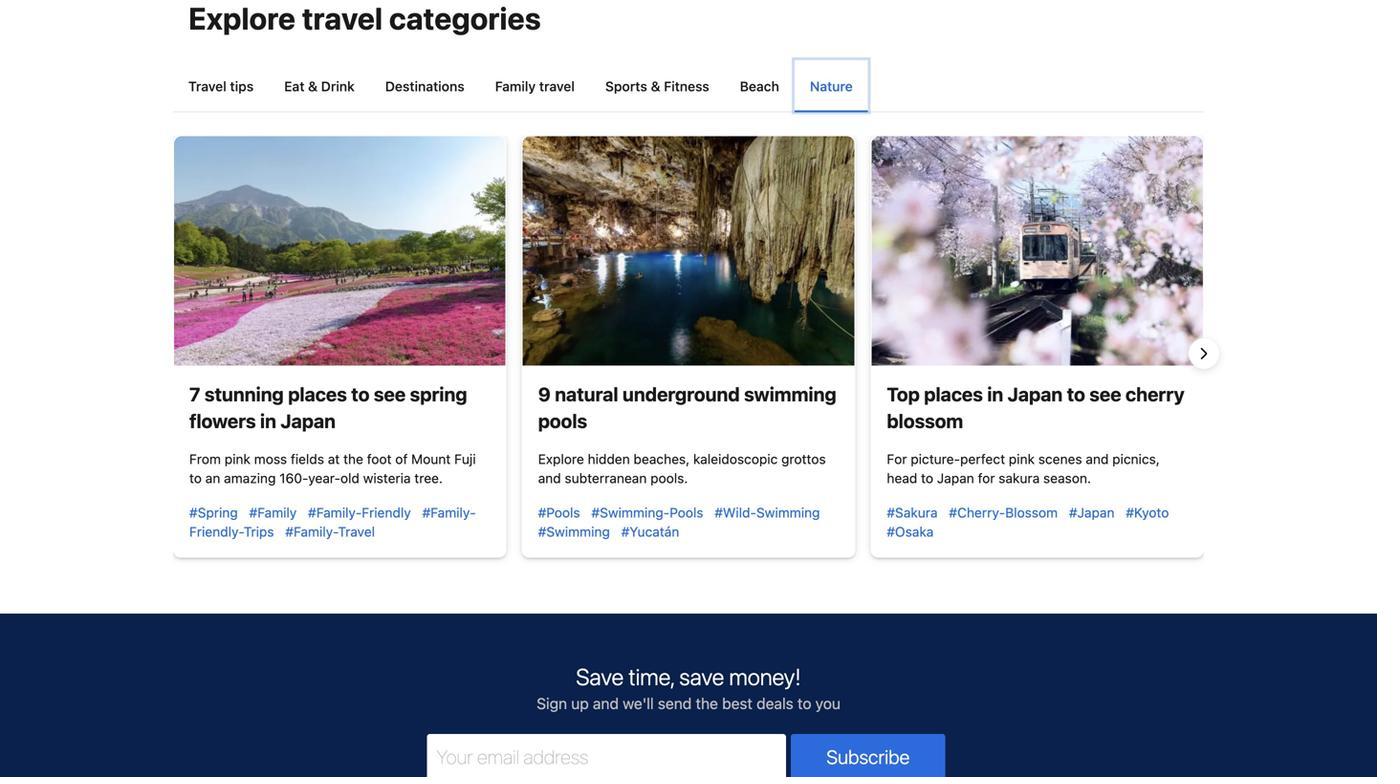 Task type: describe. For each thing, give the bounding box(es) containing it.
#swimming-pools
[[591, 505, 703, 521]]

swimming inside '#wild-swimming #swimming'
[[756, 505, 820, 521]]

from
[[189, 451, 221, 467]]

pools.
[[650, 470, 688, 486]]

flowers
[[189, 410, 256, 432]]

the inside save time, save money! sign up and we'll send the best deals to you
[[696, 695, 718, 713]]

& for sports
[[651, 78, 660, 94]]

friendly
[[362, 505, 411, 521]]

stunning
[[205, 383, 284, 405]]

places inside "top places in japan to see cherry blossom"
[[924, 383, 983, 405]]

in inside "top places in japan to see cherry blossom"
[[987, 383, 1003, 405]]

you
[[815, 695, 840, 713]]

top places in japan to see cherry blossom
[[887, 383, 1185, 432]]

160-
[[279, 470, 308, 486]]

we'll
[[623, 695, 654, 713]]

#family- for #family- friendly-trips
[[422, 505, 476, 521]]

tree.
[[414, 470, 443, 486]]

#wild-swimming link
[[715, 505, 820, 521]]

#family- friendly-trips
[[189, 505, 476, 540]]

#pools
[[538, 505, 580, 521]]

and inside save time, save money! sign up and we'll send the best deals to you
[[593, 695, 619, 713]]

explore hidden beaches, kaleidoscopic grottos and subterranean pools.
[[538, 451, 826, 486]]

9 natural underground swimming pools
[[538, 383, 836, 432]]

fuji
[[454, 451, 476, 467]]

beaches,
[[634, 451, 690, 467]]

sports & fitness button
[[590, 60, 725, 111]]

#yucatán link
[[621, 524, 679, 540]]

#sakura
[[887, 505, 938, 521]]

fields
[[291, 451, 324, 467]]

#family link
[[249, 505, 297, 521]]

top places in japan to see cherry blossom image
[[871, 136, 1203, 366]]

fitness
[[664, 78, 709, 94]]

trips
[[244, 524, 274, 540]]

#wild-swimming #swimming
[[538, 505, 820, 540]]

#pools link
[[538, 505, 580, 521]]

travel tips
[[188, 78, 254, 94]]

destinations button
[[370, 60, 480, 111]]

#family
[[249, 505, 297, 521]]

categories
[[389, 0, 541, 36]]

travel tips button
[[173, 60, 269, 111]]

save time, save money! sign up and we'll send the best deals to you
[[537, 664, 840, 713]]

amazing
[[224, 470, 276, 486]]

#family-friendly link
[[308, 505, 411, 521]]

spring
[[410, 383, 467, 405]]

see inside 7 stunning places to see spring flowers in japan
[[374, 383, 406, 405]]

#kyoto link
[[1126, 505, 1169, 521]]

japan inside 7 stunning places to see spring flowers in japan
[[281, 410, 336, 432]]

japan inside "top places in japan to see cherry blossom"
[[1008, 383, 1063, 405]]

explore for explore travel categories
[[188, 0, 295, 36]]

#sakura link
[[887, 505, 938, 521]]

eat & drink button
[[269, 60, 370, 111]]

7 stunning places to see spring flowers in japan image
[[174, 136, 506, 366]]

scenes
[[1038, 451, 1082, 467]]

kaleidoscopic
[[693, 451, 778, 467]]

#family-travel link
[[285, 524, 375, 540]]

mount
[[411, 451, 451, 467]]

sign
[[537, 695, 567, 713]]

#spring
[[189, 505, 238, 521]]

deals
[[757, 695, 793, 713]]

picnics,
[[1112, 451, 1160, 467]]

to inside "top places in japan to see cherry blossom"
[[1067, 383, 1085, 405]]

for picture-perfect pink scenes and picnics, head to japan for sakura season.
[[887, 451, 1160, 486]]

#japan link
[[1069, 505, 1115, 521]]

picture-
[[911, 451, 960, 467]]

sakura
[[999, 470, 1040, 486]]

#cherry-blossom
[[949, 505, 1058, 521]]

from pink moss fields at the foot of mount fuji to an amazing 160-year-old wisteria tree.
[[189, 451, 476, 486]]

family travel
[[495, 78, 575, 94]]

1 horizontal spatial blossom
[[1005, 505, 1058, 521]]

foot
[[367, 451, 392, 467]]

sports
[[605, 78, 647, 94]]

moss
[[254, 451, 287, 467]]

explore travel categories
[[188, 0, 541, 36]]

destinations
[[385, 78, 464, 94]]

save
[[679, 664, 724, 690]]

and for to
[[1086, 451, 1109, 467]]

7 stunning places to see spring flowers in japan
[[189, 383, 467, 432]]

nature button
[[795, 60, 868, 111]]

season.
[[1043, 470, 1091, 486]]

see inside "top places in japan to see cherry blossom"
[[1089, 383, 1121, 405]]

friendly-
[[189, 524, 244, 540]]

of
[[395, 451, 408, 467]]

region containing 7 stunning places to see spring flowers in japan
[[158, 135, 1219, 573]]

swimming inside 9 natural underground swimming pools
[[744, 383, 836, 405]]

drink
[[321, 78, 355, 94]]

travel for family
[[539, 78, 575, 94]]

hidden
[[588, 451, 630, 467]]

the inside 'from pink moss fields at the foot of mount fuji to an amazing 160-year-old wisteria tree.'
[[343, 451, 363, 467]]

#yucatán
[[621, 524, 679, 540]]

#family- for #family-friendly
[[308, 505, 362, 521]]

#family- friendly-trips link
[[189, 505, 476, 540]]

to inside 'from pink moss fields at the foot of mount fuji to an amazing 160-year-old wisteria tree.'
[[189, 470, 202, 486]]



Task type: locate. For each thing, give the bounding box(es) containing it.
year-
[[308, 470, 340, 486]]

1 vertical spatial the
[[696, 695, 718, 713]]

places inside 7 stunning places to see spring flowers in japan
[[288, 383, 347, 405]]

japan up scenes
[[1008, 383, 1063, 405]]

1 horizontal spatial pink
[[1009, 451, 1035, 467]]

pink up "sakura"
[[1009, 451, 1035, 467]]

0 vertical spatial and
[[1086, 451, 1109, 467]]

travel for explore
[[302, 0, 383, 36]]

0 vertical spatial travel
[[302, 0, 383, 36]]

Your email address email field
[[427, 734, 786, 777]]

wisteria
[[363, 470, 411, 486]]

subscribe
[[826, 746, 910, 768]]

2 & from the left
[[651, 78, 660, 94]]

to
[[351, 383, 370, 405], [1067, 383, 1085, 405], [189, 470, 202, 486], [921, 470, 933, 486], [798, 695, 811, 713]]

1 vertical spatial swimming
[[756, 505, 820, 521]]

beach button
[[725, 60, 795, 111]]

0 vertical spatial explore
[[188, 0, 295, 36]]

subterranean
[[565, 470, 647, 486]]

up
[[571, 695, 589, 713]]

1 horizontal spatial places
[[924, 383, 983, 405]]

1 horizontal spatial &
[[651, 78, 660, 94]]

#spring link
[[189, 505, 238, 521]]

0 horizontal spatial &
[[308, 78, 318, 94]]

family travel button
[[480, 60, 590, 111]]

& right eat
[[308, 78, 318, 94]]

explore left hidden
[[538, 451, 584, 467]]

#family- down #family link
[[285, 524, 338, 540]]

and right up
[[593, 695, 619, 713]]

#family-
[[308, 505, 362, 521], [422, 505, 476, 521], [285, 524, 338, 540]]

7 stunning places to see spring flowers in japan link
[[189, 383, 467, 432]]

family
[[495, 78, 536, 94]]

1 vertical spatial japan
[[281, 410, 336, 432]]

blossom inside "top places in japan to see cherry blossom"
[[887, 410, 963, 432]]

1 vertical spatial in
[[260, 410, 276, 432]]

blossom
[[887, 410, 963, 432], [1005, 505, 1058, 521]]

& right sports
[[651, 78, 660, 94]]

#swimming-pools link
[[591, 505, 703, 521]]

cherry
[[1126, 383, 1185, 405]]

explore inside explore hidden beaches, kaleidoscopic grottos and subterranean pools.
[[538, 451, 584, 467]]

for
[[978, 470, 995, 486]]

in down stunning
[[260, 410, 276, 432]]

to inside for picture-perfect pink scenes and picnics, head to japan for sakura season.
[[921, 470, 933, 486]]

#family- for #family-travel
[[285, 524, 338, 540]]

9
[[538, 383, 551, 405]]

pink up the amazing
[[225, 451, 251, 467]]

0 horizontal spatial explore
[[188, 0, 295, 36]]

pink inside for picture-perfect pink scenes and picnics, head to japan for sakura season.
[[1009, 451, 1035, 467]]

swimming up grottos
[[744, 383, 836, 405]]

see
[[374, 383, 406, 405], [1089, 383, 1121, 405]]

sports & fitness
[[605, 78, 709, 94]]

eat & drink
[[284, 78, 355, 94]]

explore for explore hidden beaches, kaleidoscopic grottos and subterranean pools.
[[538, 451, 584, 467]]

and inside for picture-perfect pink scenes and picnics, head to japan for sakura season.
[[1086, 451, 1109, 467]]

places up "fields"
[[288, 383, 347, 405]]

and for pools
[[538, 470, 561, 486]]

0 horizontal spatial and
[[538, 470, 561, 486]]

#swimming link
[[538, 524, 610, 540]]

top
[[887, 383, 920, 405]]

pools down 9
[[538, 410, 587, 432]]

travel
[[302, 0, 383, 36], [539, 78, 575, 94], [338, 524, 375, 540]]

travel up drink
[[302, 0, 383, 36]]

travel inside button
[[539, 78, 575, 94]]

1 vertical spatial travel
[[539, 78, 575, 94]]

japan inside for picture-perfect pink scenes and picnics, head to japan for sakura season.
[[937, 470, 974, 486]]

see left spring
[[374, 383, 406, 405]]

1 & from the left
[[308, 78, 318, 94]]

1 horizontal spatial the
[[696, 695, 718, 713]]

9 natural underground swimming pools image
[[523, 136, 854, 366]]

and up season.
[[1086, 451, 1109, 467]]

#swimming
[[538, 524, 610, 540]]

at
[[328, 451, 340, 467]]

places right top
[[924, 383, 983, 405]]

pools inside 9 natural underground swimming pools
[[538, 410, 587, 432]]

#osaka
[[887, 524, 934, 540]]

&
[[308, 78, 318, 94], [651, 78, 660, 94]]

2 vertical spatial and
[[593, 695, 619, 713]]

1 see from the left
[[374, 383, 406, 405]]

1 vertical spatial explore
[[538, 451, 584, 467]]

and inside explore hidden beaches, kaleidoscopic grottos and subterranean pools.
[[538, 470, 561, 486]]

tips
[[230, 78, 254, 94]]

pink inside 'from pink moss fields at the foot of mount fuji to an amazing 160-year-old wisteria tree.'
[[225, 451, 251, 467]]

subscribe button
[[791, 734, 945, 777]]

travel
[[188, 78, 226, 94]]

1 horizontal spatial japan
[[937, 470, 974, 486]]

& for eat
[[308, 78, 318, 94]]

for
[[887, 451, 907, 467]]

to left an
[[189, 470, 202, 486]]

#japan
[[1069, 505, 1115, 521]]

& inside "button"
[[651, 78, 660, 94]]

underground
[[623, 383, 740, 405]]

region
[[158, 135, 1219, 573]]

to inside 7 stunning places to see spring flowers in japan
[[351, 383, 370, 405]]

& inside button
[[308, 78, 318, 94]]

#family- inside #family- friendly-trips
[[422, 505, 476, 521]]

natural
[[555, 383, 618, 405]]

2 horizontal spatial japan
[[1008, 383, 1063, 405]]

to inside save time, save money! sign up and we'll send the best deals to you
[[798, 695, 811, 713]]

to down "picture-"
[[921, 470, 933, 486]]

to left you
[[798, 695, 811, 713]]

7
[[189, 383, 200, 405]]

0 vertical spatial the
[[343, 451, 363, 467]]

0 horizontal spatial places
[[288, 383, 347, 405]]

head
[[887, 470, 917, 486]]

blossom down top
[[887, 410, 963, 432]]

save
[[576, 664, 624, 690]]

to up scenes
[[1067, 383, 1085, 405]]

in up perfect
[[987, 383, 1003, 405]]

2 horizontal spatial and
[[1086, 451, 1109, 467]]

2 vertical spatial travel
[[338, 524, 375, 540]]

#cherry-blossom link
[[949, 505, 1058, 521]]

send
[[658, 695, 692, 713]]

#cherry-
[[949, 505, 1005, 521]]

travel right family
[[539, 78, 575, 94]]

money!
[[729, 664, 801, 690]]

2 pink from the left
[[1009, 451, 1035, 467]]

#family- down tree.
[[422, 505, 476, 521]]

1 horizontal spatial and
[[593, 695, 619, 713]]

and
[[1086, 451, 1109, 467], [538, 470, 561, 486], [593, 695, 619, 713]]

1 horizontal spatial see
[[1089, 383, 1121, 405]]

blossom down "sakura"
[[1005, 505, 1058, 521]]

#kyoto #osaka
[[887, 505, 1169, 540]]

the up the 'old' at left bottom
[[343, 451, 363, 467]]

pools down "pools."
[[670, 505, 703, 521]]

1 horizontal spatial in
[[987, 383, 1003, 405]]

2 places from the left
[[924, 383, 983, 405]]

tab list
[[173, 60, 1204, 112]]

an
[[205, 470, 220, 486]]

japan down "picture-"
[[937, 470, 974, 486]]

beach
[[740, 78, 779, 94]]

1 horizontal spatial explore
[[538, 451, 584, 467]]

0 horizontal spatial in
[[260, 410, 276, 432]]

0 vertical spatial pools
[[538, 410, 587, 432]]

1 vertical spatial blossom
[[1005, 505, 1058, 521]]

0 vertical spatial in
[[987, 383, 1003, 405]]

pools
[[538, 410, 587, 432], [670, 505, 703, 521]]

0 horizontal spatial the
[[343, 451, 363, 467]]

see left the cherry
[[1089, 383, 1121, 405]]

0 horizontal spatial pools
[[538, 410, 587, 432]]

#family- up #family-travel link
[[308, 505, 362, 521]]

2 vertical spatial japan
[[937, 470, 974, 486]]

0 horizontal spatial japan
[[281, 410, 336, 432]]

and up "#pools" link
[[538, 470, 561, 486]]

swimming down grottos
[[756, 505, 820, 521]]

old
[[340, 470, 360, 486]]

#family-travel
[[285, 524, 375, 540]]

nature
[[810, 78, 853, 94]]

#kyoto
[[1126, 505, 1169, 521]]

travel down #family-friendly link on the bottom of the page
[[338, 524, 375, 540]]

0 vertical spatial blossom
[[887, 410, 963, 432]]

the down 'save'
[[696, 695, 718, 713]]

1 vertical spatial pools
[[670, 505, 703, 521]]

explore up tips
[[188, 0, 295, 36]]

0 horizontal spatial pink
[[225, 451, 251, 467]]

the
[[343, 451, 363, 467], [696, 695, 718, 713]]

1 places from the left
[[288, 383, 347, 405]]

best
[[722, 695, 753, 713]]

top places in japan to see cherry blossom link
[[887, 383, 1185, 432]]

in
[[987, 383, 1003, 405], [260, 410, 276, 432]]

in inside 7 stunning places to see spring flowers in japan
[[260, 410, 276, 432]]

#osaka link
[[887, 524, 934, 540]]

2 see from the left
[[1089, 383, 1121, 405]]

0 vertical spatial swimming
[[744, 383, 836, 405]]

japan
[[1008, 383, 1063, 405], [281, 410, 336, 432], [937, 470, 974, 486]]

1 horizontal spatial pools
[[670, 505, 703, 521]]

0 horizontal spatial blossom
[[887, 410, 963, 432]]

#swimming-
[[591, 505, 670, 521]]

tab list containing travel tips
[[173, 60, 1204, 112]]

time,
[[629, 664, 674, 690]]

1 vertical spatial and
[[538, 470, 561, 486]]

1 pink from the left
[[225, 451, 251, 467]]

japan up "fields"
[[281, 410, 336, 432]]

0 vertical spatial japan
[[1008, 383, 1063, 405]]

explore
[[188, 0, 295, 36], [538, 451, 584, 467]]

0 horizontal spatial see
[[374, 383, 406, 405]]

travel for #family-
[[338, 524, 375, 540]]

swimming
[[744, 383, 836, 405], [756, 505, 820, 521]]

to up "foot"
[[351, 383, 370, 405]]

#wild-
[[715, 505, 756, 521]]

next image
[[1192, 343, 1215, 365]]



Task type: vqa. For each thing, say whether or not it's contained in the screenshot.
POOLS
yes



